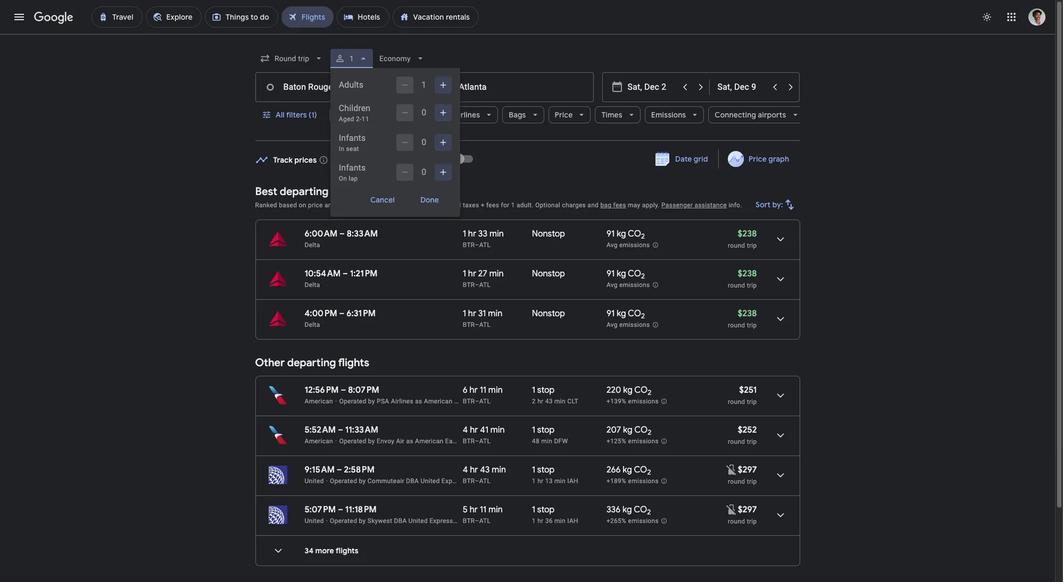 Task type: vqa. For each thing, say whether or not it's contained in the screenshot.
the 4 within the '4 hr 41 min BTR – ATL'
yes



Task type: locate. For each thing, give the bounding box(es) containing it.
– inside 5 hr 11 min btr – atl
[[475, 518, 479, 525]]

by for envoy
[[368, 438, 375, 446]]

0 vertical spatial $238
[[738, 229, 757, 240]]

united left 36
[[513, 518, 533, 525]]

2 infants from the top
[[339, 163, 366, 173]]

min right 5
[[489, 505, 503, 516]]

 image
[[326, 518, 328, 525]]

hr inside 6 hr 11 min btr – atl
[[470, 385, 478, 396]]

2 for 1 hr 33 min
[[641, 232, 645, 241]]

3 delta from the top
[[305, 322, 320, 329]]

2 for 6 hr 11 min
[[648, 389, 652, 398]]

2 inside 266 kg co 2
[[647, 469, 651, 478]]

min right 27 at the left top
[[490, 269, 504, 279]]

min inside 6 hr 11 min btr – atl
[[489, 385, 503, 396]]

1 horizontal spatial eagle
[[551, 398, 568, 406]]

4 inside 4 hr 41 min btr – atl
[[463, 425, 468, 436]]

atl for 4 hr 41 min
[[479, 438, 491, 446]]

1 round from the top
[[728, 242, 745, 250]]

6:31 pm
[[347, 309, 376, 319]]

trip inside the $252 round trip
[[747, 439, 757, 446]]

3 $238 round trip from the top
[[728, 309, 757, 329]]

1 nonstop from the top
[[532, 229, 565, 240]]

– left the arrival time: 6:31 pm. text box
[[339, 309, 345, 319]]

Return text field
[[718, 73, 767, 102]]

None search field
[[255, 46, 805, 217]]

2 297 us dollars text field from the top
[[738, 505, 757, 516]]

Arrival time: 11:18 PM. text field
[[345, 505, 377, 516]]

2 vertical spatial avg
[[607, 322, 618, 329]]

hr left 41
[[470, 425, 478, 436]]

hr inside the 1 stop 2 hr 43 min clt
[[538, 398, 544, 406]]

– down total duration 4 hr 43 min. element
[[475, 478, 479, 485]]

1 vertical spatial avg emissions
[[607, 282, 650, 289]]

1 vertical spatial nonstop flight. element
[[532, 269, 565, 281]]

co
[[628, 229, 641, 240], [628, 269, 641, 279], [628, 309, 641, 319], [635, 385, 648, 396], [635, 425, 648, 436], [634, 465, 647, 476], [634, 505, 647, 516]]

trip for 6 hr 11 min
[[747, 399, 757, 406]]

1 horizontal spatial psa
[[474, 398, 486, 406]]

1 btr from the top
[[463, 242, 475, 249]]

1 vertical spatial delta
[[305, 282, 320, 289]]

2 inside the 1 stop 2 hr 43 min clt
[[532, 398, 536, 406]]

1 vertical spatial express
[[534, 518, 558, 525]]

1 vertical spatial departing
[[287, 357, 336, 370]]

None text field
[[427, 72, 594, 102]]

3 atl from the top
[[479, 322, 491, 329]]

2 vertical spatial delta
[[305, 322, 320, 329]]

more
[[316, 547, 334, 556]]

1 psa from the left
[[377, 398, 389, 406]]

hr left 36
[[538, 518, 544, 525]]

9:15 am
[[305, 465, 335, 476]]

hr left 13
[[538, 478, 544, 485]]

sort
[[756, 200, 771, 210]]

$252
[[738, 425, 757, 436]]

prices include required taxes + fees for 1 adult. optional charges and bag fees may apply. passenger assistance
[[393, 202, 727, 209]]

2 stop from the top
[[538, 425, 555, 436]]

price for price
[[555, 110, 573, 120]]

round trip down this price for this flight doesn't include overhead bin access. if you need a carry-on bag, use the bags filter to update prices. image
[[728, 479, 757, 486]]

min inside 1 stop 48 min dfw
[[541, 438, 553, 446]]

btr inside 4 hr 43 min btr – atl
[[463, 478, 475, 485]]

stop for 4 hr 41 min
[[538, 425, 555, 436]]

– down 27 at the left top
[[475, 282, 479, 289]]

0 vertical spatial price
[[555, 110, 573, 120]]

2 vertical spatial 0
[[422, 167, 427, 177]]

number of passengers dialog
[[330, 68, 460, 217]]

stop inside the 1 stop 2 hr 43 min clt
[[538, 385, 555, 396]]

btr for 1 hr 33 min
[[463, 242, 475, 249]]

2 $238 round trip from the top
[[728, 269, 757, 290]]

btr for 5 hr 11 min
[[463, 518, 475, 525]]

atl down the 33
[[479, 242, 491, 249]]

departing up the departure time: 12:56 pm. text field
[[287, 357, 336, 370]]

min inside the 1 stop 2 hr 43 min clt
[[555, 398, 566, 406]]

1 stop flight. element
[[532, 385, 555, 398], [532, 425, 555, 438], [532, 465, 555, 477], [532, 505, 555, 517]]

1 horizontal spatial as
[[415, 398, 422, 406]]

atl inside 4 hr 43 min btr – atl
[[479, 478, 491, 485]]

2 vertical spatial 91
[[607, 309, 615, 319]]

Arrival time: 8:33 AM. text field
[[347, 229, 378, 240]]

and
[[325, 202, 336, 209], [588, 202, 599, 209]]

flight details. leaves baton rouge metropolitan airport at 5:07 pm on saturday, december 2 and arrives at hartsfield-jackson atlanta international airport at 11:18 pm on saturday, december 2. image
[[768, 503, 793, 529]]

2 avg from the top
[[607, 282, 618, 289]]

1 avg emissions from the top
[[607, 242, 650, 249]]

emissions
[[620, 242, 650, 249], [620, 282, 650, 289], [620, 322, 650, 329], [628, 398, 659, 406], [628, 438, 659, 446], [628, 478, 659, 486], [628, 518, 659, 525]]

1 stop flight. element up 48
[[532, 425, 555, 438]]

1 vertical spatial price
[[749, 154, 767, 164]]

43 inside the 1 stop 2 hr 43 min clt
[[545, 398, 553, 406]]

avg for 1 hr 33 min
[[607, 242, 618, 249]]

1 trip from the top
[[747, 242, 757, 250]]

layover (1 of 1) is a 48 min layover at dallas/fort worth international airport in dallas. element
[[532, 438, 601, 446]]

3 round from the top
[[728, 322, 745, 329]]

eagle
[[551, 398, 568, 406], [445, 438, 462, 446]]

1 vertical spatial $238
[[738, 269, 757, 279]]

0 vertical spatial avg
[[607, 242, 618, 249]]

1 vertical spatial nonstop
[[532, 269, 565, 279]]

stop up layover (1 of 1) is a 2 hr 43 min layover at charlotte douglas international airport in charlotte. element
[[538, 385, 555, 396]]

– inside 4 hr 41 min btr – atl
[[475, 438, 479, 446]]

btr inside 1 hr 33 min btr – atl
[[463, 242, 475, 249]]

– inside the 4:00 pm – 6:31 pm delta
[[339, 309, 345, 319]]

main content
[[255, 146, 800, 575]]

btr for 6 hr 11 min
[[463, 398, 475, 406]]

238 US dollars text field
[[738, 229, 757, 240]]

Arrival time: 1:21 PM. text field
[[350, 269, 378, 279]]

co for 1 hr 27 min
[[628, 269, 641, 279]]

stop for 6 hr 11 min
[[538, 385, 555, 396]]

5 btr from the top
[[463, 438, 475, 446]]

1 vertical spatial round trip
[[728, 518, 757, 526]]

trip for 1 hr 31 min
[[747, 322, 757, 329]]

price button
[[549, 102, 591, 128]]

american
[[305, 398, 333, 406], [424, 398, 453, 406], [521, 398, 550, 406], [305, 438, 333, 446], [415, 438, 444, 446]]

+
[[481, 202, 485, 209]]

price inside popup button
[[555, 110, 573, 120]]

3 91 kg co 2 from the top
[[607, 309, 645, 321]]

flights right the more
[[336, 547, 359, 556]]

flights down on
[[331, 185, 362, 199]]

2 91 from the top
[[607, 269, 615, 279]]

Departure time: 5:52 AM. text field
[[305, 425, 336, 436]]

0 vertical spatial iah
[[568, 478, 579, 485]]

0 horizontal spatial eagle
[[445, 438, 462, 446]]

5:52 am – 11:33 am
[[305, 425, 378, 436]]

emissions for 1 hr 33 min
[[620, 242, 650, 249]]

price
[[555, 110, 573, 120], [749, 154, 767, 164]]

$238 for 1 hr 27 min
[[738, 269, 757, 279]]

7 btr from the top
[[463, 518, 475, 525]]

1 vertical spatial 297 us dollars text field
[[738, 505, 757, 516]]

flights for 34 more flights
[[336, 547, 359, 556]]

min for 5 hr 11 min
[[489, 505, 503, 516]]

kg
[[617, 229, 626, 240], [617, 269, 626, 279], [617, 309, 626, 319], [623, 385, 633, 396], [623, 425, 633, 436], [623, 465, 632, 476], [623, 505, 632, 516]]

1 vertical spatial avg
[[607, 282, 618, 289]]

2 for 4 hr 43 min
[[647, 469, 651, 478]]

btr inside 5 hr 11 min btr – atl
[[463, 518, 475, 525]]

btr inside 6 hr 11 min btr – atl
[[463, 398, 475, 406]]

fees right bag
[[614, 202, 626, 209]]

0 vertical spatial nonstop
[[532, 229, 565, 240]]

2 4 from the top
[[463, 465, 468, 476]]

stop inside the 1 stop 1 hr 13 min iah
[[538, 465, 555, 476]]

2 avg emissions from the top
[[607, 282, 650, 289]]

1 stop from the top
[[538, 385, 555, 396]]

1 vertical spatial $297
[[738, 505, 757, 516]]

departing up on
[[280, 185, 329, 199]]

infants
[[339, 133, 366, 143], [339, 163, 366, 173]]

2 trip from the top
[[747, 282, 757, 290]]

2 $297 from the top
[[738, 505, 757, 516]]

1 nonstop flight. element from the top
[[532, 229, 565, 241]]

adult.
[[517, 202, 534, 209]]

11 for 6
[[480, 385, 487, 396]]

0 for children aged 2-11
[[422, 108, 427, 118]]

btr down 'total duration 1 hr 31 min.' "element" on the bottom of page
[[463, 322, 475, 329]]

by down 2:58 pm
[[359, 478, 366, 485]]

1 1 stop flight. element from the top
[[532, 385, 555, 398]]

main content containing best departing flights
[[255, 146, 800, 575]]

btr inside 1 hr 31 min btr – atl
[[463, 322, 475, 329]]

co inside 207 kg co 2
[[635, 425, 648, 436]]

0 down swap origin and destination. icon
[[422, 108, 427, 118]]

stop for 5 hr 11 min
[[538, 505, 555, 516]]

2 atl from the top
[[479, 282, 491, 289]]

0 horizontal spatial 43
[[480, 465, 490, 476]]

as for 4 hr 41 min
[[406, 438, 413, 446]]

91
[[607, 229, 615, 240], [607, 269, 615, 279], [607, 309, 615, 319]]

airlines down total duration 5 hr 11 min. element
[[475, 518, 497, 525]]

as
[[415, 398, 422, 406], [512, 398, 519, 406], [406, 438, 413, 446]]

4 atl from the top
[[479, 398, 491, 406]]

united down departure time: 9:15 am. 'text box'
[[305, 478, 324, 485]]

prices
[[295, 155, 317, 165]]

0 vertical spatial 0
[[422, 108, 427, 118]]

atl for 1 hr 33 min
[[479, 242, 491, 249]]

1 inside 1 hr 33 min btr – atl
[[463, 229, 466, 240]]

iah inside the 1 stop 1 hr 13 min iah
[[568, 478, 579, 485]]

trip for 4 hr 41 min
[[747, 439, 757, 446]]

2 iah from the top
[[568, 518, 579, 525]]

2 vertical spatial nonstop
[[532, 309, 565, 319]]

delta for 10:54 am
[[305, 282, 320, 289]]

2 delta from the top
[[305, 282, 320, 289]]

$238 for 1 hr 31 min
[[738, 309, 757, 319]]

atl down total duration 6 hr 11 min. element
[[479, 398, 491, 406]]

4 btr from the top
[[463, 398, 475, 406]]

kg inside 336 kg co 2
[[623, 505, 632, 516]]

co inside 336 kg co 2
[[634, 505, 647, 516]]

min inside 1 hr 33 min btr – atl
[[490, 229, 504, 240]]

7 atl from the top
[[479, 518, 491, 525]]

2 for 5 hr 11 min
[[647, 508, 651, 517]]

hr inside 4 hr 41 min btr – atl
[[470, 425, 478, 436]]

atl inside 5 hr 11 min btr – atl
[[479, 518, 491, 525]]

atl inside 1 hr 31 min btr – atl
[[479, 322, 491, 329]]

5:07 pm – 11:18 pm
[[305, 505, 377, 516]]

under
[[336, 110, 358, 120]]

1 vertical spatial 43
[[480, 465, 490, 476]]

avg for 1 hr 31 min
[[607, 322, 618, 329]]

3 avg from the top
[[607, 322, 618, 329]]

1 up layover (1 of 1) is a 2 hr 43 min layover at charlotte douglas international airport in charlotte. element
[[532, 385, 536, 396]]

– right 5:52 am
[[338, 425, 343, 436]]

flights up 8:07 pm
[[338, 357, 369, 370]]

btr inside 1 hr 27 min btr – atl
[[463, 282, 475, 289]]

iah right 36
[[568, 518, 579, 525]]

kg inside 266 kg co 2
[[623, 465, 632, 476]]

nonstop for 1 hr 27 min
[[532, 269, 565, 279]]

children
[[339, 103, 371, 113]]

round down $251 text box
[[728, 399, 745, 406]]

atl inside 1 hr 33 min btr – atl
[[479, 242, 491, 249]]

total duration 5 hr 11 min. element
[[463, 505, 532, 517]]

flights
[[331, 185, 362, 199], [338, 357, 369, 370], [336, 547, 359, 556]]

0 vertical spatial 91 kg co 2
[[607, 229, 645, 241]]

co for 6 hr 11 min
[[635, 385, 648, 396]]

airlines right stops popup button
[[454, 110, 480, 120]]

min for 1 stop
[[541, 438, 553, 446]]

3 nonstop from the top
[[532, 309, 565, 319]]

0 vertical spatial departing
[[280, 185, 329, 199]]

round inside the $252 round trip
[[728, 439, 745, 446]]

1 horizontal spatial 43
[[545, 398, 553, 406]]

1 horizontal spatial and
[[588, 202, 599, 209]]

as down total duration 6 hr 11 min. element
[[512, 398, 519, 406]]

6 btr from the top
[[463, 478, 475, 485]]

4 round from the top
[[728, 399, 745, 406]]

1 delta from the top
[[305, 242, 320, 249]]

by for psa
[[368, 398, 375, 406]]

round for 1 hr 31 min
[[728, 322, 745, 329]]

hr right 5
[[470, 505, 478, 516]]

hr down 4 hr 41 min btr – atl
[[470, 465, 478, 476]]

0 horizontal spatial and
[[325, 202, 336, 209]]

3 btr from the top
[[463, 322, 475, 329]]

91 kg co 2
[[607, 229, 645, 241], [607, 269, 645, 281], [607, 309, 645, 321]]

0 horizontal spatial psa
[[377, 398, 389, 406]]

round for 1 hr 33 min
[[728, 242, 745, 250]]

$251
[[739, 385, 757, 396]]

iah right 13
[[568, 478, 579, 485]]

1 inside the number of passengers dialog
[[422, 80, 427, 90]]

min right 41
[[491, 425, 505, 436]]

$238 left flight details. leaves baton rouge metropolitan airport at 10:54 am on saturday, december 2 and arrives at hartsfield-jackson atlanta international airport at 1:21 pm on saturday, december 2. image
[[738, 269, 757, 279]]

0 vertical spatial express
[[442, 478, 465, 485]]

$297 left flight details. leaves baton rouge metropolitan airport at 9:15 am on saturday, december 2 and arrives at hartsfield-jackson atlanta international airport at 2:58 pm on saturday, december 2. icon
[[738, 465, 757, 476]]

34
[[305, 547, 314, 556]]

2 round trip from the top
[[728, 518, 757, 526]]

express
[[442, 478, 465, 485], [534, 518, 558, 525]]

and right price
[[325, 202, 336, 209]]

min left clt
[[555, 398, 566, 406]]

1 $297 from the top
[[738, 465, 757, 476]]

min inside 1 hr 31 min btr – atl
[[488, 309, 503, 319]]

done button
[[408, 192, 452, 209]]

– right 5:07 pm
[[338, 505, 343, 516]]

atl inside 1 hr 27 min btr – atl
[[479, 282, 491, 289]]

6 hr 11 min btr – atl
[[463, 385, 503, 406]]

trip down 238 us dollars text field
[[747, 242, 757, 250]]

0 vertical spatial avg emissions
[[607, 242, 650, 249]]

1 stop flight. element up 13
[[532, 465, 555, 477]]

delta down the 6:00 am
[[305, 242, 320, 249]]

2 vertical spatial $238
[[738, 309, 757, 319]]

hr right 15
[[369, 110, 376, 120]]

hr left the 33
[[468, 229, 476, 240]]

1 infants from the top
[[339, 133, 366, 143]]

91 kg co 2 for 1 hr 33 min
[[607, 229, 645, 241]]

date grid
[[675, 154, 708, 164]]

united up express,
[[421, 478, 440, 485]]

leaves baton rouge metropolitan airport at 6:00 am on saturday, december 2 and arrives at hartsfield-jackson atlanta international airport at 8:33 am on saturday, december 2. element
[[305, 229, 378, 240]]

1 vertical spatial 91 kg co 2
[[607, 269, 645, 281]]

based
[[279, 202, 297, 209]]

dba right skywest
[[394, 518, 407, 525]]

children aged 2-11
[[339, 103, 371, 123]]

min for 1 hr 33 min
[[490, 229, 504, 240]]

0 vertical spatial 11
[[362, 116, 369, 123]]

+139%
[[607, 398, 627, 406]]

6 atl from the top
[[479, 478, 491, 485]]

0 vertical spatial 91
[[607, 229, 615, 240]]

297 US dollars text field
[[738, 465, 757, 476], [738, 505, 757, 516]]

1 stop flight. element for 4 hr 41 min
[[532, 425, 555, 438]]

3 0 from the top
[[422, 167, 427, 177]]

any
[[413, 155, 427, 165]]

price left graph
[[749, 154, 767, 164]]

3 avg emissions from the top
[[607, 322, 650, 329]]

kg for 1 hr 27 min
[[617, 269, 626, 279]]

3 91 from the top
[[607, 309, 615, 319]]

1 vertical spatial 91
[[607, 269, 615, 279]]

delta inside 10:54 am – 1:21 pm delta
[[305, 282, 320, 289]]

btr down the 6
[[463, 398, 475, 406]]

min
[[490, 229, 504, 240], [490, 269, 504, 279], [488, 309, 503, 319], [489, 385, 503, 396], [555, 398, 566, 406], [491, 425, 505, 436], [541, 438, 553, 446], [492, 465, 506, 476], [555, 478, 566, 485], [489, 505, 503, 516], [555, 518, 566, 525]]

under 15 hr button
[[330, 102, 394, 128]]

stop inside the 1 stop 1 hr 36 min iah
[[538, 505, 555, 516]]

1 inside 1 hr 27 min btr – atl
[[463, 269, 466, 279]]

kg inside 220 kg co 2
[[623, 385, 633, 396]]

1 stop flight. element up 36
[[532, 505, 555, 517]]

round trip
[[728, 479, 757, 486], [728, 518, 757, 526]]

delta inside the 4:00 pm – 6:31 pm delta
[[305, 322, 320, 329]]

stop up 48
[[538, 425, 555, 436]]

min right 48
[[541, 438, 553, 446]]

$251 round trip
[[728, 385, 757, 406]]

emissions for 4 hr 41 min
[[628, 438, 659, 446]]

departing
[[280, 185, 329, 199], [287, 357, 336, 370]]

1 horizontal spatial price
[[749, 154, 767, 164]]

238 US dollars text field
[[738, 269, 757, 279]]

2 vertical spatial 91 kg co 2
[[607, 309, 645, 321]]

united
[[305, 478, 324, 485], [421, 478, 440, 485], [305, 518, 324, 525], [409, 518, 428, 525], [513, 518, 533, 525]]

2 0 from the top
[[422, 137, 427, 147]]

4 hr 41 min btr – atl
[[463, 425, 505, 446]]

4 down 4 hr 41 min btr – atl
[[463, 465, 468, 476]]

1 iah from the top
[[568, 478, 579, 485]]

times button
[[595, 102, 641, 128]]

taxes
[[463, 202, 479, 209]]

297 us dollars text field left flight details. leaves baton rouge metropolitan airport at 5:07 pm on saturday, december 2 and arrives at hartsfield-jackson atlanta international airport at 11:18 pm on saturday, december 2. image
[[738, 505, 757, 516]]

0 vertical spatial 4
[[463, 425, 468, 436]]

total duration 4 hr 41 min. element
[[463, 425, 532, 438]]

price right bags popup button
[[555, 110, 573, 120]]

min inside 1 hr 27 min btr – atl
[[490, 269, 504, 279]]

psa down 8:07 pm
[[377, 398, 389, 406]]

leaves baton rouge metropolitan airport at 5:52 am on saturday, december 2 and arrives at hartsfield-jackson atlanta international airport at 11:33 am on saturday, december 2. element
[[305, 425, 378, 436]]

– inside 1 hr 31 min btr – atl
[[475, 322, 479, 329]]

4 stop from the top
[[538, 505, 555, 516]]

251 US dollars text field
[[739, 385, 757, 396]]

atl down total duration 4 hr 43 min. element
[[479, 478, 491, 485]]

0 vertical spatial $297
[[738, 465, 757, 476]]

layover (1 of 1) is a 2 hr 43 min layover at charlotte douglas international airport in charlotte. element
[[532, 398, 601, 406]]

Departure text field
[[628, 73, 677, 102]]

flight details. leaves baton rouge metropolitan airport at 5:52 am on saturday, december 2 and arrives at hartsfield-jackson atlanta international airport at 11:33 am on saturday, december 2. image
[[768, 423, 793, 449]]

1 $238 from the top
[[738, 229, 757, 240]]

delta inside the 6:00 am – 8:33 am delta
[[305, 242, 320, 249]]

for
[[501, 202, 510, 209]]

0 vertical spatial flights
[[331, 185, 362, 199]]

fees
[[487, 202, 499, 209], [614, 202, 626, 209]]

11 inside 5 hr 11 min btr – atl
[[480, 505, 487, 516]]

11 inside children aged 2-11
[[362, 116, 369, 123]]

round inside $251 round trip
[[728, 399, 745, 406]]

297 us dollars text field for 336
[[738, 505, 757, 516]]

round
[[728, 242, 745, 250], [728, 282, 745, 290], [728, 322, 745, 329], [728, 399, 745, 406], [728, 439, 745, 446], [728, 479, 745, 486], [728, 518, 745, 526]]

4 inside 4 hr 43 min btr – atl
[[463, 465, 468, 476]]

btr down total duration 1 hr 27 min. element
[[463, 282, 475, 289]]

assistance
[[695, 202, 727, 209]]

1 vertical spatial iah
[[568, 518, 579, 525]]

2 inside 207 kg co 2
[[648, 429, 652, 438]]

0 horizontal spatial express
[[442, 478, 465, 485]]

Arrival time: 11:33 AM. text field
[[345, 425, 378, 436]]

2 inside 220 kg co 2
[[648, 389, 652, 398]]

infants on lap
[[339, 163, 366, 183]]

atl inside 4 hr 41 min btr – atl
[[479, 438, 491, 446]]

min right 36
[[555, 518, 566, 525]]

min for 4 hr 41 min
[[491, 425, 505, 436]]

0 vertical spatial nonstop flight. element
[[532, 229, 565, 241]]

2 $238 from the top
[[738, 269, 757, 279]]

hr left 27 at the left top
[[468, 269, 476, 279]]

dba right commuteair
[[406, 478, 419, 485]]

btr down 5
[[463, 518, 475, 525]]

min for 4 hr 43 min
[[492, 465, 506, 476]]

trip down $238 text box
[[747, 282, 757, 290]]

1 91 from the top
[[607, 229, 615, 240]]

btr down total duration 1 hr 33 min. element
[[463, 242, 475, 249]]

2 btr from the top
[[463, 282, 475, 289]]

4 1 stop flight. element from the top
[[532, 505, 555, 517]]

1 vertical spatial $238 round trip
[[728, 269, 757, 290]]

0 vertical spatial infants
[[339, 133, 366, 143]]

price inside button
[[749, 154, 767, 164]]

$238 round trip up 238 us dollars text box
[[728, 269, 757, 290]]

hr left 31
[[468, 309, 476, 319]]

0 for infants on lap
[[422, 167, 427, 177]]

0 vertical spatial round trip
[[728, 479, 757, 486]]

kg inside 207 kg co 2
[[623, 425, 633, 436]]

kg for 6 hr 11 min
[[623, 385, 633, 396]]

atl for 1 hr 31 min
[[479, 322, 491, 329]]

kg for 1 hr 31 min
[[617, 309, 626, 319]]

0 vertical spatial 43
[[545, 398, 553, 406]]

as right air
[[406, 438, 413, 446]]

5 trip from the top
[[747, 439, 757, 446]]

None field
[[255, 49, 328, 68], [375, 49, 430, 68], [255, 49, 328, 68], [375, 49, 430, 68]]

2 and from the left
[[588, 202, 599, 209]]

0 horizontal spatial fees
[[487, 202, 499, 209]]

2
[[641, 232, 645, 241], [641, 272, 645, 281], [641, 312, 645, 321], [648, 389, 652, 398], [532, 398, 536, 406], [648, 429, 652, 438], [647, 469, 651, 478], [647, 508, 651, 517]]

0 vertical spatial delta
[[305, 242, 320, 249]]

1 0 from the top
[[422, 108, 427, 118]]

5 hr 11 min btr – atl
[[463, 505, 503, 525]]

1 91 kg co 2 from the top
[[607, 229, 645, 241]]

0 horizontal spatial price
[[555, 110, 573, 120]]

co for 5 hr 11 min
[[634, 505, 647, 516]]

2 vertical spatial 11
[[480, 505, 487, 516]]

round for 1 hr 27 min
[[728, 282, 745, 290]]

and left bag
[[588, 202, 599, 209]]

2 round from the top
[[728, 282, 745, 290]]

2 inside 336 kg co 2
[[647, 508, 651, 517]]

$238 round trip
[[728, 229, 757, 250], [728, 269, 757, 290], [728, 309, 757, 329]]

air
[[396, 438, 405, 446]]

operated for operated by skywest dba united express, mesa airlines dba united express
[[330, 518, 357, 525]]

mesa
[[456, 518, 473, 525]]

0 vertical spatial $238 round trip
[[728, 229, 757, 250]]

91 for 1 hr 27 min
[[607, 269, 615, 279]]

1 vertical spatial flights
[[338, 357, 369, 370]]

round trip for 266
[[728, 479, 757, 486]]

5 round from the top
[[728, 439, 745, 446]]

change appearance image
[[975, 4, 1000, 30]]

kg for 4 hr 41 min
[[623, 425, 633, 436]]

1 horizontal spatial fees
[[614, 202, 626, 209]]

flight details. leaves baton rouge metropolitan airport at 9:15 am on saturday, december 2 and arrives at hartsfield-jackson atlanta international airport at 2:58 pm on saturday, december 2. image
[[768, 463, 793, 489]]

btr
[[463, 242, 475, 249], [463, 282, 475, 289], [463, 322, 475, 329], [463, 398, 475, 406], [463, 438, 475, 446], [463, 478, 475, 485], [463, 518, 475, 525]]

– inside the 6:00 am – 8:33 am delta
[[340, 229, 345, 240]]

commuteair
[[368, 478, 404, 485]]

nonstop
[[532, 229, 565, 240], [532, 269, 565, 279], [532, 309, 565, 319]]

co inside 266 kg co 2
[[634, 465, 647, 476]]

8:33 am
[[347, 229, 378, 240]]

dba for 2:58 pm
[[406, 478, 419, 485]]

$238 down sort
[[738, 229, 757, 240]]

round down this price for this flight doesn't include overhead bin access. if you need a carry-on bag, use the bags filter to update prices. image
[[728, 479, 745, 486]]

learn more about ranking image
[[377, 201, 387, 210]]

– inside 1 hr 27 min btr – atl
[[475, 282, 479, 289]]

skywest
[[368, 518, 392, 525]]

in
[[339, 145, 345, 153]]

3 nonstop flight. element from the top
[[532, 309, 565, 321]]

4 trip from the top
[[747, 399, 757, 406]]

min inside 5 hr 11 min btr – atl
[[489, 505, 503, 516]]

2 vertical spatial $238 round trip
[[728, 309, 757, 329]]

atl down total duration 5 hr 11 min. element
[[479, 518, 491, 525]]

1 vertical spatial 0
[[422, 137, 427, 147]]

Departure time: 10:54 AM. text field
[[305, 269, 341, 279]]

0 vertical spatial 297 us dollars text field
[[738, 465, 757, 476]]

3 $238 from the top
[[738, 309, 757, 319]]

psa right eagle,
[[474, 398, 486, 406]]

co for 1 hr 31 min
[[628, 309, 641, 319]]

round down this price for this flight doesn't include overhead bin access. if you need a carry-on bag, use the bags filter to update prices. icon
[[728, 518, 745, 526]]

on
[[299, 202, 306, 209]]

emissions button
[[645, 102, 704, 128]]

american right air
[[415, 438, 444, 446]]

3 stop from the top
[[538, 465, 555, 476]]

united left express,
[[409, 518, 428, 525]]

trip for 1 hr 27 min
[[747, 282, 757, 290]]

11 inside 6 hr 11 min btr – atl
[[480, 385, 487, 396]]

+189%
[[607, 478, 627, 486]]

2 nonstop from the top
[[532, 269, 565, 279]]

operated for operated by envoy air as american eagle
[[339, 438, 367, 446]]

297 us dollars text field left flight details. leaves baton rouge metropolitan airport at 9:15 am on saturday, december 2 and arrives at hartsfield-jackson atlanta international airport at 2:58 pm on saturday, december 2. icon
[[738, 465, 757, 476]]

5 atl from the top
[[479, 438, 491, 446]]

1 vertical spatial infants
[[339, 163, 366, 173]]

btr inside 4 hr 41 min btr – atl
[[463, 438, 475, 446]]

1 $238 round trip from the top
[[728, 229, 757, 250]]

4:00 pm – 6:31 pm delta
[[305, 309, 376, 329]]

min inside 4 hr 41 min btr – atl
[[491, 425, 505, 436]]

– down total duration 4 hr 41 min. element at the bottom
[[475, 438, 479, 446]]

track
[[273, 155, 293, 165]]

trip down $251 text box
[[747, 399, 757, 406]]

by down 11:18 pm
[[359, 518, 366, 525]]

4:00 pm
[[305, 309, 337, 319]]

atl for 4 hr 43 min
[[479, 478, 491, 485]]

0 vertical spatial eagle
[[551, 398, 568, 406]]

iah inside the 1 stop 1 hr 36 min iah
[[568, 518, 579, 525]]

trip down 252 us dollars text box
[[747, 439, 757, 446]]

nonstop flight. element for 1 hr 31 min
[[532, 309, 565, 321]]

2 1 stop flight. element from the top
[[532, 425, 555, 438]]

envoy
[[377, 438, 395, 446]]

1 297 us dollars text field from the top
[[738, 465, 757, 476]]

atl inside 6 hr 11 min btr – atl
[[479, 398, 491, 406]]

min inside 4 hr 43 min btr – atl
[[492, 465, 506, 476]]

0 horizontal spatial as
[[406, 438, 413, 446]]

stop inside 1 stop 48 min dfw
[[538, 425, 555, 436]]

(1)
[[309, 110, 317, 120]]

round trip down this price for this flight doesn't include overhead bin access. if you need a carry-on bag, use the bags filter to update prices. icon
[[728, 518, 757, 526]]

sort by: button
[[751, 192, 800, 218]]

total duration 6 hr 11 min. element
[[463, 385, 532, 398]]

co inside 220 kg co 2
[[635, 385, 648, 396]]

1 inside 1 stop 48 min dfw
[[532, 425, 536, 436]]

1 vertical spatial 4
[[463, 465, 468, 476]]

round down 252 us dollars text box
[[728, 439, 745, 446]]

stop up 13
[[538, 465, 555, 476]]

avg
[[607, 242, 618, 249], [607, 282, 618, 289], [607, 322, 618, 329]]

departing for best
[[280, 185, 329, 199]]

operated for operated by commuteair dba united express
[[330, 478, 357, 485]]

3 trip from the top
[[747, 322, 757, 329]]

 image
[[326, 478, 328, 485]]

2 vertical spatial avg emissions
[[607, 322, 650, 329]]

trip down 238 us dollars text box
[[747, 322, 757, 329]]

infants up lap
[[339, 163, 366, 173]]

fees right +
[[487, 202, 499, 209]]

trip inside $251 round trip
[[747, 399, 757, 406]]

2 91 kg co 2 from the top
[[607, 269, 645, 281]]

min right the 33
[[490, 229, 504, 240]]

1 atl from the top
[[479, 242, 491, 249]]

1 vertical spatial 11
[[480, 385, 487, 396]]

2 nonstop flight. element from the top
[[532, 269, 565, 281]]

find the best price region
[[255, 146, 800, 177]]

33
[[478, 229, 488, 240]]

1 4 from the top
[[463, 425, 468, 436]]

leaves baton rouge metropolitan airport at 10:54 am on saturday, december 2 and arrives at hartsfield-jackson atlanta international airport at 1:21 pm on saturday, december 2. element
[[305, 269, 378, 279]]

by down 8:07 pm text box
[[368, 398, 375, 406]]

btr down total duration 4 hr 41 min. element at the bottom
[[463, 438, 475, 446]]

this price for this flight doesn't include overhead bin access. if you need a carry-on bag, use the bags filter to update prices. image
[[725, 464, 738, 477]]

lap
[[349, 175, 358, 183]]

Arrival time: 6:31 PM. text field
[[347, 309, 376, 319]]

2 vertical spatial flights
[[336, 547, 359, 556]]

1
[[350, 54, 354, 63], [422, 80, 427, 90], [511, 202, 515, 209], [463, 229, 466, 240], [463, 269, 466, 279], [463, 309, 466, 319], [532, 385, 536, 396], [532, 425, 536, 436], [532, 465, 536, 476], [532, 478, 536, 485], [532, 505, 536, 516], [532, 518, 536, 525]]

nonstop flight. element
[[532, 229, 565, 241], [532, 269, 565, 281], [532, 309, 565, 321]]

– left arrival time: 8:33 am. text field
[[340, 229, 345, 240]]

2 vertical spatial nonstop flight. element
[[532, 309, 565, 321]]

1 left 27 at the left top
[[463, 269, 466, 279]]

atl for 1 hr 27 min
[[479, 282, 491, 289]]

1 round trip from the top
[[728, 479, 757, 486]]

2 – 9
[[351, 155, 367, 165]]

1 avg from the top
[[607, 242, 618, 249]]

3 1 stop flight. element from the top
[[532, 465, 555, 477]]



Task type: describe. For each thing, give the bounding box(es) containing it.
1 button
[[330, 46, 373, 71]]

kg for 4 hr 43 min
[[623, 465, 632, 476]]

dates
[[429, 155, 449, 165]]

price graph button
[[721, 150, 798, 169]]

united down 5:07 pm text field
[[305, 518, 324, 525]]

co for 1 hr 33 min
[[628, 229, 641, 240]]

loading results progress bar
[[0, 34, 1056, 36]]

all
[[275, 110, 284, 120]]

eagle,
[[454, 398, 472, 406]]

7 round from the top
[[728, 518, 745, 526]]

none search field containing adults
[[255, 46, 805, 217]]

1 fees from the left
[[487, 202, 499, 209]]

6 round from the top
[[728, 479, 745, 486]]

layover (1 of 1) is a 1 hr 36 min layover at george bush intercontinental airport in houston. element
[[532, 517, 601, 526]]

4 hr 43 min btr – atl
[[463, 465, 506, 485]]

airlines button
[[447, 102, 498, 128]]

hr inside the 1 stop 1 hr 36 min iah
[[538, 518, 544, 525]]

Departure time: 9:15 AM. text field
[[305, 465, 335, 476]]

4 for 4 hr 41 min
[[463, 425, 468, 436]]

1 left 36
[[532, 518, 536, 525]]

flights for best departing flights
[[331, 185, 362, 199]]

266 kg co 2
[[607, 465, 651, 478]]

1 hr 27 min btr – atl
[[463, 269, 504, 289]]

times
[[602, 110, 623, 120]]

flights for other departing flights
[[338, 357, 369, 370]]

learn more about tracked prices image
[[319, 155, 329, 165]]

1 hr 31 min btr – atl
[[463, 309, 503, 329]]

dec 2 – 9
[[335, 155, 367, 165]]

$238 round trip for 1 hr 31 min
[[728, 309, 757, 329]]

convenience
[[338, 202, 375, 209]]

13
[[545, 478, 553, 485]]

dba down total duration 5 hr 11 min. element
[[499, 518, 512, 525]]

btr for 4 hr 43 min
[[463, 478, 475, 485]]

+139% emissions
[[607, 398, 659, 406]]

all filters (1) button
[[255, 102, 325, 128]]

adults
[[339, 80, 364, 90]]

2 horizontal spatial as
[[512, 398, 519, 406]]

include
[[413, 202, 435, 209]]

avg for 1 hr 27 min
[[607, 282, 618, 289]]

operated by commuteair dba united express
[[330, 478, 465, 485]]

+189% emissions
[[607, 478, 659, 486]]

1 left 13
[[532, 478, 536, 485]]

0 for infants in seat
[[422, 137, 427, 147]]

emissions
[[651, 110, 686, 120]]

hr inside the 1 stop 1 hr 13 min iah
[[538, 478, 544, 485]]

1 up layover (1 of 1) is a 1 hr 36 min layover at george bush intercontinental airport in houston. element
[[532, 505, 536, 516]]

2 fees from the left
[[614, 202, 626, 209]]

4 for 4 hr 43 min
[[463, 465, 468, 476]]

91 for 1 hr 33 min
[[607, 229, 615, 240]]

266
[[607, 465, 621, 476]]

round for 4 hr 41 min
[[728, 439, 745, 446]]

dec
[[335, 155, 349, 165]]

graph
[[769, 154, 790, 164]]

iah for 266
[[568, 478, 579, 485]]

1 stop flight. element for 6 hr 11 min
[[532, 385, 555, 398]]

Arrival time: 8:07 PM. text field
[[348, 385, 379, 396]]

1 and from the left
[[325, 202, 336, 209]]

seat
[[346, 145, 359, 153]]

hr inside 5 hr 11 min btr – atl
[[470, 505, 478, 516]]

336
[[607, 505, 621, 516]]

american left eagle,
[[424, 398, 453, 406]]

1 inside the 1 stop 2 hr 43 min clt
[[532, 385, 536, 396]]

flight details. leaves baton rouge metropolitan airport at 12:56 pm on saturday, december 2 and arrives at hartsfield-jackson atlanta international airport at 8:07 pm on saturday, december 2. image
[[768, 383, 793, 409]]

swap origin and destination. image
[[418, 81, 431, 94]]

1 horizontal spatial express
[[534, 518, 558, 525]]

connecting
[[715, 110, 756, 120]]

atl for 5 hr 11 min
[[479, 518, 491, 525]]

2 for 1 hr 31 min
[[641, 312, 645, 321]]

Arrival time: 2:58 PM. text field
[[344, 465, 375, 476]]

grid
[[694, 154, 708, 164]]

departing for other
[[287, 357, 336, 370]]

any dates
[[413, 155, 449, 165]]

layover (1 of 1) is a 1 hr 13 min layover at george bush intercontinental airport in houston. element
[[532, 477, 601, 486]]

required
[[437, 202, 461, 209]]

operated by psa airlines as american eagle, psa airlines as american eagle
[[339, 398, 568, 406]]

stop for 4 hr 43 min
[[538, 465, 555, 476]]

Departure time: 5:07 PM. text field
[[305, 505, 336, 516]]

34 more flights
[[305, 547, 359, 556]]

main menu image
[[13, 11, 26, 23]]

48
[[532, 438, 540, 446]]

price
[[308, 202, 323, 209]]

filters
[[286, 110, 307, 120]]

43 inside 4 hr 43 min btr – atl
[[480, 465, 490, 476]]

238 US dollars text field
[[738, 309, 757, 319]]

hr inside 1 hr 27 min btr – atl
[[468, 269, 476, 279]]

Departure time: 12:56 PM. text field
[[305, 385, 339, 396]]

cancel button
[[358, 192, 408, 209]]

dfw
[[554, 438, 568, 446]]

1 right "for"
[[511, 202, 515, 209]]

hr inside 1 hr 31 min btr – atl
[[468, 309, 476, 319]]

operated by skywest dba united express, mesa airlines dba united express
[[330, 518, 558, 525]]

clt
[[568, 398, 579, 406]]

flight details. leaves baton rouge metropolitan airport at 4:00 pm on saturday, december 2 and arrives at hartsfield-jackson atlanta international airport at 6:31 pm on saturday, december 2. image
[[768, 307, 793, 332]]

$238 round trip for 1 hr 33 min
[[728, 229, 757, 250]]

1 stop 1 hr 13 min iah
[[532, 465, 579, 485]]

– left 8:07 pm text box
[[341, 385, 346, 396]]

all filters (1)
[[275, 110, 317, 120]]

9:15 am – 2:58 pm
[[305, 465, 375, 476]]

total duration 1 hr 31 min. element
[[463, 309, 532, 321]]

2:58 pm
[[344, 465, 375, 476]]

emissions for 6 hr 11 min
[[628, 398, 659, 406]]

emissions for 5 hr 11 min
[[628, 518, 659, 525]]

nonstop for 1 hr 33 min
[[532, 229, 565, 240]]

as for 6 hr 11 min
[[415, 398, 422, 406]]

– inside 10:54 am – 1:21 pm delta
[[343, 269, 348, 279]]

6 trip from the top
[[747, 479, 757, 486]]

hr inside 4 hr 43 min btr – atl
[[470, 465, 478, 476]]

$297 for 266
[[738, 465, 757, 476]]

btr for 1 hr 31 min
[[463, 322, 475, 329]]

leaves baton rouge metropolitan airport at 5:07 pm on saturday, december 2 and arrives at hartsfield-jackson atlanta international airport at 11:18 pm on saturday, december 2. element
[[305, 505, 377, 516]]

$297 for 336
[[738, 505, 757, 516]]

delta for 4:00 pm
[[305, 322, 320, 329]]

other
[[255, 357, 285, 370]]

1 inside popup button
[[350, 54, 354, 63]]

11 for 5
[[480, 505, 487, 516]]

2 psa from the left
[[474, 398, 486, 406]]

btr for 4 hr 41 min
[[463, 438, 475, 446]]

hr inside popup button
[[369, 110, 376, 120]]

airlines inside popup button
[[454, 110, 480, 120]]

min inside the 1 stop 1 hr 36 min iah
[[555, 518, 566, 525]]

Departure time: 6:00 AM. text field
[[305, 229, 338, 240]]

trip for 1 hr 33 min
[[747, 242, 757, 250]]

207
[[607, 425, 621, 436]]

15
[[359, 110, 367, 120]]

stops button
[[399, 106, 443, 123]]

leaves baton rouge metropolitan airport at 12:56 pm on saturday, december 2 and arrives at hartsfield-jackson atlanta international airport at 8:07 pm on saturday, december 2. element
[[305, 385, 379, 396]]

by for commuteair
[[359, 478, 366, 485]]

best departing flights
[[255, 185, 362, 199]]

207 kg co 2
[[607, 425, 652, 438]]

1 stop 1 hr 36 min iah
[[532, 505, 579, 525]]

bag
[[601, 202, 612, 209]]

delta for 6:00 am
[[305, 242, 320, 249]]

ranked
[[255, 202, 277, 209]]

avg emissions for 1 hr 27 min
[[607, 282, 650, 289]]

252 US dollars text field
[[738, 425, 757, 436]]

by:
[[773, 200, 783, 210]]

co for 4 hr 41 min
[[635, 425, 648, 436]]

– inside 1 hr 33 min btr – atl
[[475, 242, 479, 249]]

charges
[[562, 202, 586, 209]]

iah for 336
[[568, 518, 579, 525]]

91 for 1 hr 31 min
[[607, 309, 615, 319]]

round trip for 336
[[728, 518, 757, 526]]

1 hr 33 min btr – atl
[[463, 229, 504, 249]]

– right 9:15 am
[[337, 465, 342, 476]]

ranked based on price and convenience
[[255, 202, 375, 209]]

91 kg co 2 for 1 hr 27 min
[[607, 269, 645, 281]]

american up 1 stop 48 min dfw
[[521, 398, 550, 406]]

2 for 1 hr 27 min
[[641, 272, 645, 281]]

may
[[628, 202, 641, 209]]

dba for 11:18 pm
[[394, 518, 407, 525]]

hr inside 1 hr 33 min btr – atl
[[468, 229, 476, 240]]

total duration 1 hr 33 min. element
[[463, 229, 532, 241]]

min for 1 hr 27 min
[[490, 269, 504, 279]]

nonstop for 1 hr 31 min
[[532, 309, 565, 319]]

flight details. leaves baton rouge metropolitan airport at 6:00 am on saturday, december 2 and arrives at hartsfield-jackson atlanta international airport at 8:33 am on saturday, december 2. image
[[768, 227, 793, 252]]

$238 round trip for 1 hr 27 min
[[728, 269, 757, 290]]

1 inside 1 hr 31 min btr – atl
[[463, 309, 466, 319]]

nonstop flight. element for 1 hr 27 min
[[532, 269, 565, 281]]

6:00 am – 8:33 am delta
[[305, 229, 378, 249]]

airports
[[758, 110, 787, 120]]

aged
[[339, 116, 354, 123]]

1 stop flight. element for 4 hr 43 min
[[532, 465, 555, 477]]

emissions for 1 hr 27 min
[[620, 282, 650, 289]]

– inside 6 hr 11 min btr – atl
[[475, 398, 479, 406]]

220 kg co 2
[[607, 385, 652, 398]]

leaves baton rouge metropolitan airport at 4:00 pm on saturday, december 2 and arrives at hartsfield-jackson atlanta international airport at 6:31 pm on saturday, december 2. element
[[305, 309, 376, 319]]

kg for 1 hr 33 min
[[617, 229, 626, 240]]

round for 6 hr 11 min
[[728, 399, 745, 406]]

airlines up operated by envoy air as american eagle
[[391, 398, 414, 406]]

connecting airports button
[[709, 102, 805, 128]]

total duration 1 hr 27 min. element
[[463, 269, 532, 281]]

airlines down total duration 6 hr 11 min. element
[[488, 398, 511, 406]]

total duration 4 hr 43 min. element
[[463, 465, 532, 477]]

atl for 6 hr 11 min
[[479, 398, 491, 406]]

this price for this flight doesn't include overhead bin access. if you need a carry-on bag, use the bags filter to update prices. image
[[725, 504, 738, 517]]

emissions for 1 hr 31 min
[[620, 322, 650, 329]]

10:54 am
[[305, 269, 341, 279]]

10:54 am – 1:21 pm delta
[[305, 269, 378, 289]]

336 kg co 2
[[607, 505, 651, 517]]

american down '5:52 am' text box
[[305, 438, 333, 446]]

other departing flights
[[255, 357, 369, 370]]

1 vertical spatial eagle
[[445, 438, 462, 446]]

34 more flights image
[[265, 539, 291, 564]]

+125%
[[607, 438, 627, 446]]

220
[[607, 385, 621, 396]]

passenger assistance button
[[662, 202, 727, 209]]

infants in seat
[[339, 133, 366, 153]]

passenger
[[662, 202, 693, 209]]

min for 1 hr 31 min
[[488, 309, 503, 319]]

flight details. leaves baton rouge metropolitan airport at 10:54 am on saturday, december 2 and arrives at hartsfield-jackson atlanta international airport at 1:21 pm on saturday, december 2. image
[[768, 267, 793, 292]]

american down the departure time: 12:56 pm. text field
[[305, 398, 333, 406]]

price for price graph
[[749, 154, 767, 164]]

avg emissions for 1 hr 33 min
[[607, 242, 650, 249]]

$238 for 1 hr 33 min
[[738, 229, 757, 240]]

– inside 4 hr 43 min btr – atl
[[475, 478, 479, 485]]

infants for infants on lap
[[339, 163, 366, 173]]

1 down 48
[[532, 465, 536, 476]]

7 trip from the top
[[747, 518, 757, 526]]

31
[[478, 309, 486, 319]]

min for 6 hr 11 min
[[489, 385, 503, 396]]

cancel
[[370, 195, 395, 205]]

min inside the 1 stop 1 hr 13 min iah
[[555, 478, 566, 485]]

297 us dollars text field for 266
[[738, 465, 757, 476]]

12:56 pm – 8:07 pm
[[305, 385, 379, 396]]

$252 round trip
[[728, 425, 757, 446]]

date
[[675, 154, 692, 164]]

Departure time: 4:00 PM. text field
[[305, 309, 337, 319]]

leaves baton rouge metropolitan airport at 9:15 am on saturday, december 2 and arrives at hartsfield-jackson atlanta international airport at 2:58 pm on saturday, december 2. element
[[305, 465, 375, 476]]

done
[[420, 195, 439, 205]]



